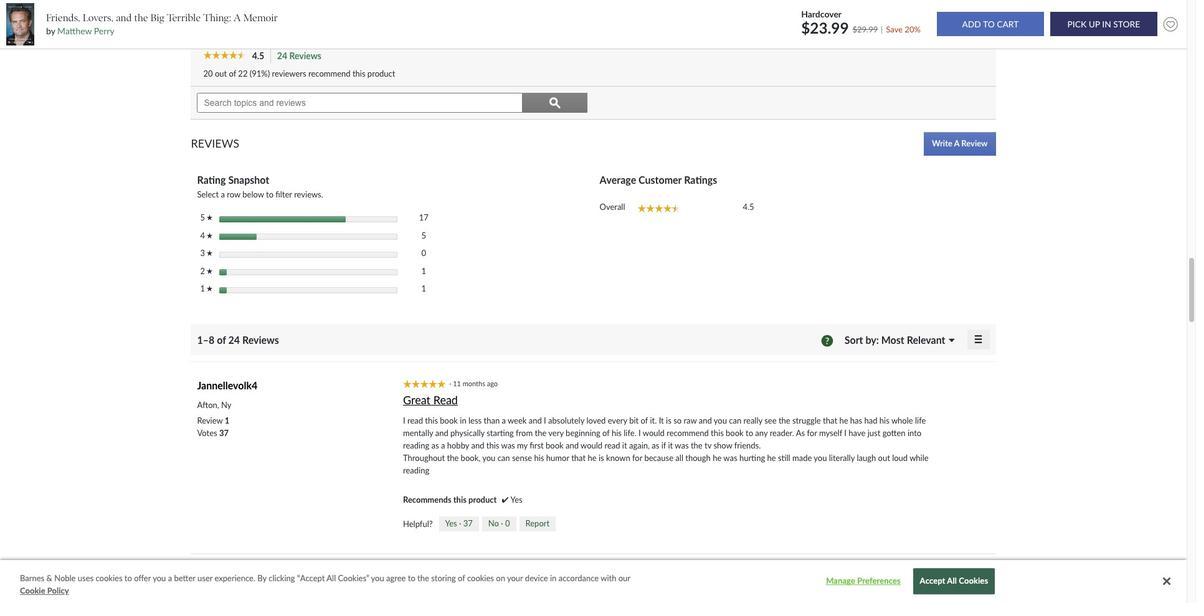 Task type: locate. For each thing, give the bounding box(es) containing it.
1 vertical spatial is
[[599, 453, 604, 463]]

5 ☆ from the top
[[207, 286, 213, 292]]

you right offer
[[153, 573, 166, 583]]

of right storing
[[458, 573, 465, 583]]

1 horizontal spatial cookies
[[467, 573, 494, 583]]

☆☆☆☆☆
[[203, 51, 246, 59], [203, 51, 246, 59], [638, 204, 681, 212], [638, 204, 681, 212], [403, 380, 446, 389], [403, 380, 446, 389], [403, 573, 446, 581], [403, 573, 446, 581]]

from
[[516, 428, 533, 438]]

you right made
[[814, 453, 827, 463]]

read
[[434, 394, 458, 407], [408, 416, 423, 426], [605, 441, 621, 451]]

his down every
[[612, 428, 622, 438]]

snapshot
[[228, 174, 269, 186]]

sexydva button
[[197, 572, 234, 584]]

i up mentally
[[403, 416, 406, 426]]

again,
[[630, 441, 650, 451]]

as left if
[[652, 441, 660, 451]]

made
[[793, 453, 812, 463]]

1 vertical spatial product
[[469, 495, 497, 505]]

1 vertical spatial for
[[633, 453, 643, 463]]

1 horizontal spatial for
[[807, 428, 818, 438]]

0 vertical spatial in
[[460, 416, 467, 426]]

1 horizontal spatial as
[[652, 441, 660, 451]]

2 vertical spatial read
[[605, 441, 621, 451]]

row
[[227, 189, 241, 199]]

1 vertical spatial recommend
[[667, 428, 709, 438]]

of left it.
[[641, 416, 648, 426]]

manage preferences button
[[825, 570, 903, 594]]

☆ for 1
[[207, 286, 213, 292]]

cookies left on
[[467, 573, 494, 583]]

0 horizontal spatial all
[[327, 573, 336, 583]]

in left less
[[460, 416, 467, 426]]

the left storing
[[418, 573, 429, 583]]

·
[[450, 380, 451, 388], [459, 519, 461, 529], [501, 519, 503, 529], [450, 572, 451, 580]]

0 horizontal spatial 37
[[219, 428, 229, 438]]

24 right the 1–8
[[228, 334, 240, 346]]

great
[[403, 394, 431, 407]]

0 vertical spatial 37
[[219, 428, 229, 438]]

0 horizontal spatial it
[[623, 441, 627, 451]]

1–8 of 24 reviews alert
[[197, 334, 284, 346]]

a left the better
[[168, 573, 172, 583]]

0 vertical spatial his
[[880, 416, 890, 426]]

all inside button
[[948, 576, 957, 586]]

in
[[460, 416, 467, 426], [550, 573, 557, 583]]

5 for 5 ☆
[[200, 213, 207, 223]]

friends, lovers, and the big terrible thing: a memoir image
[[6, 3, 34, 46]]

is left known
[[599, 453, 604, 463]]

ny
[[221, 400, 232, 410]]

None submit
[[937, 12, 1045, 36], [1051, 12, 1158, 36], [937, 12, 1045, 36], [1051, 12, 1158, 36]]

this up show
[[711, 428, 724, 438]]

would down it.
[[643, 428, 665, 438]]

1 horizontal spatial all
[[948, 576, 957, 586]]

mentally
[[403, 428, 433, 438]]

recommend down 24 reviews link
[[309, 69, 351, 79]]

device
[[525, 573, 548, 583]]

37 down recommends this product ✔ yes
[[464, 519, 473, 529]]

reviews
[[290, 50, 322, 61], [191, 136, 239, 150], [242, 334, 279, 346]]

0 horizontal spatial can
[[498, 453, 510, 463]]

for right as
[[807, 428, 818, 438]]

product left ✔
[[469, 495, 497, 505]]

1 horizontal spatial 5
[[422, 231, 426, 241]]

0 horizontal spatial was
[[501, 441, 515, 451]]

1 vertical spatial that
[[572, 453, 586, 463]]

1 horizontal spatial 24
[[277, 50, 287, 61]]

☆ for 4
[[207, 232, 213, 239]]

1 horizontal spatial ago
[[487, 380, 498, 388]]

all right "accept
[[327, 573, 336, 583]]

☆ down 3 ☆
[[207, 268, 213, 274]]

"accept
[[297, 573, 325, 583]]

1 horizontal spatial book
[[546, 441, 564, 451]]

and up "from"
[[529, 416, 542, 426]]

1 horizontal spatial 37
[[464, 519, 473, 529]]

hurting
[[740, 453, 766, 463]]

4.5
[[252, 50, 264, 61], [743, 202, 755, 212]]

tv
[[705, 441, 712, 451]]

$23.99 $29.99
[[802, 18, 878, 37]]

as up throughout
[[432, 441, 439, 451]]

to left any at the right of page
[[746, 428, 754, 438]]

in inside barnes & noble uses cookies to offer you a better user experience. by clicking "accept all cookies" you agree to the storing of cookies on your device in accordance with our cookie policy
[[550, 573, 557, 583]]

add to wishlist image
[[1161, 14, 1181, 34]]

manage preferences
[[827, 576, 901, 586]]

this
[[353, 69, 366, 79], [425, 416, 438, 426], [711, 428, 724, 438], [487, 441, 500, 451], [454, 495, 467, 505]]

for down again,
[[633, 453, 643, 463]]

2 horizontal spatial reviews
[[290, 50, 322, 61]]

1 horizontal spatial his
[[612, 428, 622, 438]]

read for great read
[[434, 394, 458, 407]]

his right had
[[880, 416, 890, 426]]

this up search topics and reviews text field
[[353, 69, 366, 79]]

ago for months
[[487, 380, 498, 388]]

that right humor at the left of the page
[[572, 453, 586, 463]]

0 vertical spatial 24
[[277, 50, 287, 61]]

read up known
[[605, 441, 621, 451]]

relevant
[[907, 334, 946, 346]]

out inside i read this book in less than a week and i absolutely loved every bit of it. it is so raw and you can really see the struggle that he has had his whole life mentally and physically starting from the very beginning of his life. i would recommend this book to any reader. as for myself i have just gotten into reading as a hobby and this was my first book and would read it again, as if it was the tv show friends. throughout the book, you can sense his humor that he is known for because all though he was hurting he still made you literally laugh out loud while reading
[[879, 453, 891, 463]]

and up the book,
[[471, 441, 485, 451]]

0 horizontal spatial cookies
[[96, 573, 123, 583]]

this down starting
[[487, 441, 500, 451]]

0 vertical spatial product
[[368, 69, 395, 79]]

reading down mentally
[[403, 441, 430, 451]]

this up the yes · 37
[[454, 495, 467, 505]]

5 up 4 at the top left of page
[[200, 213, 207, 223]]

it
[[623, 441, 627, 451], [668, 441, 673, 451]]

you right the book,
[[483, 453, 496, 463]]

1 horizontal spatial 0
[[505, 519, 510, 529]]

have
[[849, 428, 866, 438]]

0 vertical spatial 5
[[200, 213, 207, 223]]

24 up reviewers
[[277, 50, 287, 61]]

0 horizontal spatial book
[[440, 416, 458, 426]]

1 ☆ from the top
[[207, 215, 213, 221]]

0 inside content helpfulness group
[[505, 519, 510, 529]]

cookies"
[[338, 573, 369, 583]]

list containing review
[[197, 414, 230, 439]]

yes right ✔
[[511, 495, 523, 505]]

every
[[608, 416, 628, 426]]

0 horizontal spatial in
[[460, 416, 467, 426]]

any
[[756, 428, 768, 438]]

in inside i read this book in less than a week and i absolutely loved every bit of it. it is so raw and you can really see the struggle that he has had his whole life mentally and physically starting from the very beginning of his life. i would recommend this book to any reader. as for myself i have just gotten into reading as a hobby and this was my first book and would read it again, as if it was the tv show friends. throughout the book, you can sense his humor that he is known for because all though he was hurting he still made you literally laugh out loud while reading
[[460, 416, 467, 426]]

0 horizontal spatial yes
[[445, 519, 457, 529]]

1 vertical spatial 0
[[505, 519, 510, 529]]

perry
[[94, 26, 114, 36]]

☆ down 4 ☆
[[207, 250, 213, 256]]

· left year
[[450, 572, 451, 580]]

☆ up 4 ☆
[[207, 215, 213, 221]]

1 as from the left
[[432, 441, 439, 451]]

2 ☆ from the top
[[207, 232, 213, 239]]

privacy alert dialog
[[0, 560, 1187, 603]]

1 vertical spatial 24
[[228, 334, 240, 346]]

1 vertical spatial can
[[498, 453, 510, 463]]

0 vertical spatial ago
[[487, 380, 498, 388]]

you up show
[[714, 416, 727, 426]]

1 horizontal spatial yes
[[511, 495, 523, 505]]

☆ inside 1 ☆
[[207, 286, 213, 292]]

0 vertical spatial out
[[215, 69, 227, 79]]

1 horizontal spatial 4.5
[[743, 202, 755, 212]]

in right device
[[550, 573, 557, 583]]

and
[[116, 12, 132, 24], [529, 416, 542, 426], [699, 416, 712, 426], [435, 428, 449, 438], [471, 441, 485, 451], [566, 441, 579, 451]]

· 11 months ago
[[450, 380, 502, 388]]

product
[[368, 69, 395, 79], [469, 495, 497, 505]]

2 vertical spatial reviews
[[242, 334, 279, 346]]

would down beginning
[[581, 441, 603, 451]]

Search topics and reviews search region search field
[[191, 87, 594, 119]]

to left the filter
[[266, 189, 274, 199]]

jannellevolk4 button
[[197, 380, 258, 391]]

1 horizontal spatial in
[[550, 573, 557, 583]]

ago
[[487, 380, 498, 388], [473, 572, 484, 580]]

reviews up rating
[[191, 136, 239, 150]]

0 horizontal spatial 0
[[422, 248, 426, 258]]

votes
[[197, 428, 217, 438]]

0 vertical spatial read
[[434, 394, 458, 407]]

0 horizontal spatial 4.5
[[252, 50, 264, 61]]

0 vertical spatial reading
[[403, 441, 430, 451]]

the down hobby
[[447, 453, 459, 463]]

1 vertical spatial 5
[[422, 231, 426, 241]]

☆ for 3
[[207, 250, 213, 256]]

cookie policy link
[[20, 585, 69, 597]]

≡
[[975, 331, 983, 348]]

cookies right uses
[[96, 573, 123, 583]]

5
[[200, 213, 207, 223], [422, 231, 426, 241]]

1 vertical spatial out
[[879, 453, 891, 463]]

☆ inside 3 ☆
[[207, 250, 213, 256]]

1 horizontal spatial out
[[879, 453, 891, 463]]

list
[[197, 414, 230, 439]]

and right lovers,
[[116, 12, 132, 24]]

▼
[[949, 338, 955, 343]]

book up the physically
[[440, 416, 458, 426]]

0 horizontal spatial for
[[633, 453, 643, 463]]

0 down 17
[[422, 248, 426, 258]]

37 inside afton, ny review 1 votes 37
[[219, 428, 229, 438]]

was up all
[[675, 441, 689, 451]]

0 horizontal spatial 5
[[200, 213, 207, 223]]

5 for 5
[[422, 231, 426, 241]]

0 horizontal spatial his
[[534, 453, 544, 463]]

you
[[714, 416, 727, 426], [483, 453, 496, 463], [814, 453, 827, 463], [153, 573, 166, 583], [371, 573, 384, 583]]

out right 20
[[215, 69, 227, 79]]

ago right year
[[473, 572, 484, 580]]

2 cookies from the left
[[467, 573, 494, 583]]

really
[[744, 416, 763, 426]]

0 vertical spatial can
[[729, 416, 742, 426]]

0 vertical spatial 4.5
[[252, 50, 264, 61]]

policy
[[47, 586, 69, 596]]

months
[[463, 380, 486, 388]]

all right accept on the bottom right of page
[[948, 576, 957, 586]]

the up 'first'
[[535, 428, 547, 438]]

accordance
[[559, 573, 599, 583]]

1 horizontal spatial read
[[434, 394, 458, 407]]

1 vertical spatial read
[[408, 416, 423, 426]]

offer
[[134, 573, 151, 583]]

☆ inside 4 ☆
[[207, 232, 213, 239]]

reviews up 20 out of 22 (91%) reviewers recommend this product
[[290, 50, 322, 61]]

Search topics and reviews text field
[[197, 93, 523, 113]]

yes
[[511, 495, 523, 505], [445, 519, 457, 529]]

24 reviews link
[[277, 49, 328, 64]]

book up show
[[726, 428, 744, 438]]

0 horizontal spatial ago
[[473, 572, 484, 580]]

0 horizontal spatial reviews
[[191, 136, 239, 150]]

i
[[403, 416, 406, 426], [544, 416, 546, 426], [639, 428, 641, 438], [845, 428, 847, 438]]

1 horizontal spatial that
[[823, 416, 838, 426]]

sort by: most relevant ▼
[[845, 334, 955, 346]]

0 vertical spatial would
[[643, 428, 665, 438]]

☆ down 2 ☆
[[207, 286, 213, 292]]

0 horizontal spatial is
[[599, 453, 604, 463]]

1 vertical spatial in
[[550, 573, 557, 583]]

0 vertical spatial book
[[440, 416, 458, 426]]

can left sense
[[498, 453, 510, 463]]

1 vertical spatial yes
[[445, 519, 457, 529]]

recommend down the raw
[[667, 428, 709, 438]]

my
[[517, 441, 528, 451]]

24
[[277, 50, 287, 61], [228, 334, 240, 346]]

5 down 17
[[422, 231, 426, 241]]

4
[[200, 231, 207, 241]]

0 right no
[[505, 519, 510, 529]]

because
[[645, 453, 674, 463]]

☆ inside 2 ☆
[[207, 268, 213, 274]]

was down show
[[724, 453, 738, 463]]

ago right months
[[487, 380, 498, 388]]

was
[[501, 441, 515, 451], [675, 441, 689, 451], [724, 453, 738, 463]]

for
[[807, 428, 818, 438], [633, 453, 643, 463]]

1 vertical spatial 37
[[464, 519, 473, 529]]

is right 'it'
[[666, 416, 672, 426]]

filter
[[276, 189, 292, 199]]

· a year ago
[[450, 572, 487, 580]]

2 vertical spatial book
[[546, 441, 564, 451]]

0 horizontal spatial read
[[408, 416, 423, 426]]

read down 11
[[434, 394, 458, 407]]

can left really
[[729, 416, 742, 426]]

less
[[469, 416, 482, 426]]

a right write
[[955, 139, 960, 149]]

1 vertical spatial book
[[726, 428, 744, 438]]

the left big
[[134, 12, 148, 24]]

save 20%
[[886, 24, 921, 34]]

37
[[219, 428, 229, 438], [464, 519, 473, 529]]

laugh
[[857, 453, 876, 463]]

yes down recommends this product ✔ yes
[[445, 519, 457, 529]]

into
[[908, 428, 922, 438]]

1 horizontal spatial it
[[668, 441, 673, 451]]

that up myself
[[823, 416, 838, 426]]

was left the my
[[501, 441, 515, 451]]

0 vertical spatial that
[[823, 416, 838, 426]]

it right if
[[668, 441, 673, 451]]

☆ up 3 ☆
[[207, 232, 213, 239]]

1 inside afton, ny review 1 votes 37
[[225, 416, 230, 426]]

book down very
[[546, 441, 564, 451]]

out left 'loud'
[[879, 453, 891, 463]]

✔
[[502, 495, 509, 505]]

2 horizontal spatial book
[[726, 428, 744, 438]]

37 right votes
[[219, 428, 229, 438]]

content helpfulness group
[[403, 517, 556, 532]]

write a review
[[932, 139, 988, 149]]

0 horizontal spatial that
[[572, 453, 586, 463]]

2 horizontal spatial his
[[880, 416, 890, 426]]

yes · 37
[[445, 519, 473, 529]]

1 vertical spatial ago
[[473, 572, 484, 580]]

1 horizontal spatial recommend
[[667, 428, 709, 438]]

customer
[[639, 174, 682, 186]]

friends, lovers, and the big terrible thing: a memoir by matthew perry
[[46, 12, 278, 36]]

book,
[[461, 453, 481, 463]]

· right no
[[501, 519, 503, 529]]

he down show
[[713, 453, 722, 463]]

0 horizontal spatial 24
[[228, 334, 240, 346]]

friends.
[[735, 441, 761, 451]]

just
[[868, 428, 881, 438]]

a left hobby
[[441, 441, 445, 451]]

4 ☆ from the top
[[207, 268, 213, 274]]

below
[[243, 189, 264, 199]]

a left row
[[221, 189, 225, 199]]

1 vertical spatial reading
[[403, 466, 430, 475]]

product up 'ϙ' search field
[[368, 69, 395, 79]]

to right agree
[[408, 573, 416, 583]]

reading down throughout
[[403, 466, 430, 475]]

of right the 1–8
[[217, 334, 226, 346]]

manage
[[827, 576, 856, 586]]

1 vertical spatial would
[[581, 441, 603, 451]]

3 ☆ from the top
[[207, 250, 213, 256]]

this up mentally
[[425, 416, 438, 426]]

0 vertical spatial is
[[666, 416, 672, 426]]

☆ inside 5 ☆
[[207, 215, 213, 221]]

0 horizontal spatial as
[[432, 441, 439, 451]]

0 vertical spatial yes
[[511, 495, 523, 505]]

yes inside content helpfulness group
[[445, 519, 457, 529]]



Task type: vqa. For each thing, say whether or not it's contained in the screenshot.
(B&N corresponding to Powerful: A Powerless Story (B&N Exclusive Edition)
no



Task type: describe. For each thing, give the bounding box(es) containing it.
average customer ratings
[[600, 174, 718, 186]]

bit
[[630, 416, 639, 426]]

a left year
[[453, 572, 457, 580]]

and up hobby
[[435, 428, 449, 438]]

recommend inside i read this book in less than a week and i absolutely loved every bit of it. it is so raw and you can really see the struggle that he has had his whole life mentally and physically starting from the very beginning of his life. i would recommend this book to any reader. as for myself i have just gotten into reading as a hobby and this was my first book and would read it again, as if it was the tv show friends. throughout the book, you can sense his humor that he is known for because all though he was hurting he still made you literally laugh out loud while reading
[[667, 428, 709, 438]]

2 horizontal spatial was
[[724, 453, 738, 463]]

gotten
[[883, 428, 906, 438]]

better
[[174, 573, 196, 583]]

throughout
[[403, 453, 445, 463]]

i right life.
[[639, 428, 641, 438]]

hobby
[[447, 441, 469, 451]]

barnes
[[20, 573, 44, 583]]

myself
[[820, 428, 843, 438]]

struggle
[[793, 416, 821, 426]]

first
[[530, 441, 544, 451]]

sense
[[512, 453, 532, 463]]

1–8
[[197, 334, 215, 346]]

rating
[[197, 174, 226, 186]]

year
[[458, 572, 471, 580]]

≡ button
[[968, 330, 990, 350]]

1 vertical spatial reviews
[[191, 136, 239, 150]]

1 horizontal spatial can
[[729, 416, 742, 426]]

has
[[851, 416, 863, 426]]

1 horizontal spatial is
[[666, 416, 672, 426]]

it
[[659, 416, 664, 426]]

physically
[[451, 428, 485, 438]]

the left tv
[[691, 441, 703, 451]]

1 it from the left
[[623, 441, 627, 451]]

than
[[484, 416, 500, 426]]

37 inside content helpfulness group
[[464, 519, 473, 529]]

and inside friends, lovers, and the big terrible thing: a memoir by matthew perry
[[116, 12, 132, 24]]

he left still
[[768, 453, 776, 463]]

accept
[[920, 576, 946, 586]]

report
[[526, 519, 550, 529]]

1 vertical spatial 4.5
[[743, 202, 755, 212]]

storing
[[431, 573, 456, 583]]

the up reader.
[[779, 416, 791, 426]]

sort
[[845, 334, 864, 346]]

a right 'than'
[[502, 416, 506, 426]]

1 horizontal spatial reviews
[[242, 334, 279, 346]]

2 as from the left
[[652, 441, 660, 451]]

helpful?
[[403, 519, 433, 529]]

of left 22 on the left top
[[229, 69, 236, 79]]

0 vertical spatial 0
[[422, 248, 426, 258]]

week
[[508, 416, 527, 426]]

he left has
[[840, 416, 849, 426]]

recommends
[[403, 495, 452, 505]]

preferences
[[858, 576, 901, 586]]

1 reading from the top
[[403, 441, 430, 451]]

uses
[[78, 573, 94, 583]]

you left agree
[[371, 573, 384, 583]]

$29.99
[[853, 24, 878, 34]]

a inside rating snapshot select a row below to filter reviews.
[[221, 189, 225, 199]]

cookies
[[959, 576, 989, 586]]

2
[[200, 266, 207, 276]]

0 horizontal spatial product
[[368, 69, 395, 79]]

on
[[496, 573, 505, 583]]

ϙ
[[549, 97, 561, 108]]

i left have
[[845, 428, 847, 438]]

our
[[619, 573, 631, 583]]

1 horizontal spatial product
[[469, 495, 497, 505]]

had
[[865, 416, 878, 426]]

jannellevolk4
[[197, 380, 258, 391]]

☆ for 5
[[207, 215, 213, 221]]

3
[[200, 248, 207, 258]]

i left absolutely
[[544, 416, 546, 426]]

beginning
[[566, 428, 601, 438]]

recommends this product ✔ yes
[[403, 495, 523, 505]]

most
[[882, 334, 905, 346]]

to left offer
[[125, 573, 132, 583]]

matthew perry link
[[57, 26, 114, 36]]

?
[[822, 335, 834, 346]]

ago for year
[[473, 572, 484, 580]]

reviewers
[[272, 69, 306, 79]]

lovers,
[[83, 12, 113, 24]]

5 ☆
[[200, 213, 213, 223]]

reviews.
[[294, 189, 323, 199]]

0 horizontal spatial recommend
[[309, 69, 351, 79]]

he left known
[[588, 453, 597, 463]]

clicking
[[269, 573, 295, 583]]

2 it from the left
[[668, 441, 673, 451]]

sexydva
[[197, 572, 234, 584]]

and right the raw
[[699, 416, 712, 426]]

☆ for 2
[[207, 268, 213, 274]]

review
[[962, 139, 988, 149]]

no
[[489, 519, 499, 529]]

whole
[[892, 416, 914, 426]]

great read
[[403, 394, 458, 407]]

user
[[198, 573, 213, 583]]

accept all cookies
[[920, 576, 989, 586]]

accept all cookies button
[[913, 569, 996, 595]]

loved
[[587, 416, 606, 426]]

· left 11
[[450, 380, 451, 388]]

1 cookies from the left
[[96, 573, 123, 583]]

2 vertical spatial his
[[534, 453, 544, 463]]

to inside i read this book in less than a week and i absolutely loved every bit of it. it is so raw and you can really see the struggle that he has had his whole life mentally and physically starting from the very beginning of his life. i would recommend this book to any reader. as for myself i have just gotten into reading as a hobby and this was my first book and would read it again, as if it was the tv show friends. throughout the book, you can sense his humor that he is known for because all though he was hurting he still made you literally laugh out loud while reading
[[746, 428, 754, 438]]

0 horizontal spatial would
[[581, 441, 603, 451]]

1 horizontal spatial would
[[643, 428, 665, 438]]

hardcover
[[802, 8, 842, 19]]

by
[[258, 573, 267, 583]]

22
[[238, 69, 248, 79]]

very
[[549, 428, 564, 438]]

0 vertical spatial reviews
[[290, 50, 322, 61]]

2 horizontal spatial read
[[605, 441, 621, 451]]

to inside rating snapshot select a row below to filter reviews.
[[266, 189, 274, 199]]

experience.
[[215, 573, 256, 583]]

barnes & noble uses cookies to offer you a better user experience. by clicking "accept all cookies" you agree to the storing of cookies on your device in accordance with our cookie policy
[[20, 573, 631, 596]]

the inside barnes & noble uses cookies to offer you a better user experience. by clicking "accept all cookies" you agree to the storing of cookies on your device in accordance with our cookie policy
[[418, 573, 429, 583]]

(91%)
[[250, 69, 270, 79]]

of inside barnes & noble uses cookies to offer you a better user experience. by clicking "accept all cookies" you agree to the storing of cookies on your device in accordance with our cookie policy
[[458, 573, 465, 583]]

of down loved
[[603, 428, 610, 438]]

0 vertical spatial for
[[807, 428, 818, 438]]

ϙ button
[[523, 93, 587, 113]]

cookie
[[20, 586, 45, 596]]

· down recommends this product ✔ yes
[[459, 519, 461, 529]]

overall
[[600, 202, 625, 212]]

20
[[203, 69, 213, 79]]

agree
[[386, 573, 406, 583]]

1 horizontal spatial was
[[675, 441, 689, 451]]

the inside friends, lovers, and the big terrible thing: a memoir by matthew perry
[[134, 12, 148, 24]]

1 vertical spatial his
[[612, 428, 622, 438]]

report button
[[520, 517, 556, 532]]

read for i read this book in less than a week and i absolutely loved every bit of it. it is so raw and you can really see the struggle that he has had his whole life mentally and physically starting from the very beginning of his life. i would recommend this book to any reader. as for myself i have just gotten into reading as a hobby and this was my first book and would read it again, as if it was the tv show friends. throughout the book, you can sense his humor that he is known for because all though he was hurting he still made you literally laugh out loud while reading
[[408, 416, 423, 426]]

memoir
[[243, 12, 278, 24]]

and down beginning
[[566, 441, 579, 451]]

a inside barnes & noble uses cookies to offer you a better user experience. by clicking "accept all cookies" you agree to the storing of cookies on your device in accordance with our cookie policy
[[168, 573, 172, 583]]

2 reading from the top
[[403, 466, 430, 475]]

write a review button
[[924, 132, 996, 156]]

loud
[[893, 453, 908, 463]]

all inside barnes & noble uses cookies to offer you a better user experience. by clicking "accept all cookies" you agree to the storing of cookies on your device in accordance with our cookie policy
[[327, 573, 336, 583]]

so
[[674, 416, 682, 426]]

0 horizontal spatial out
[[215, 69, 227, 79]]

review
[[197, 416, 223, 426]]

a inside write a review button
[[955, 139, 960, 149]]

1–8 of 24 reviews
[[197, 334, 284, 346]]

literally
[[829, 453, 855, 463]]



